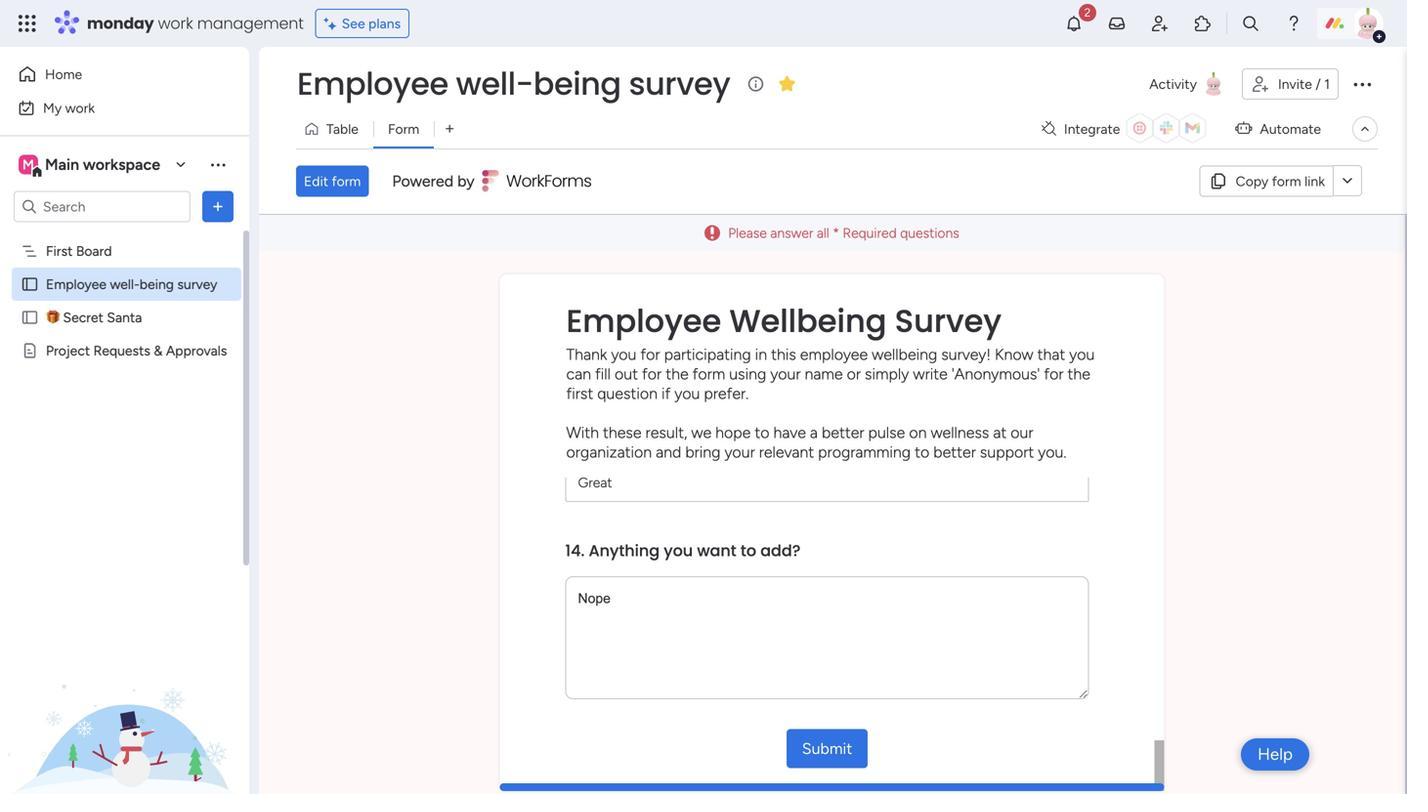 Task type: describe. For each thing, give the bounding box(es) containing it.
invite
[[1278, 76, 1312, 92]]

none field inside the form form
[[565, 463, 1089, 502]]

options image
[[208, 197, 228, 216]]

thank you for participating in this employee wellbeing survey! know that you can fill out for the form using your name or simply write 'anonymous' for the first question if you prefer.
[[566, 345, 1095, 403]]

🎁
[[46, 309, 60, 326]]

santa
[[107, 309, 142, 326]]

remove from favorites image
[[777, 74, 797, 93]]

project
[[46, 343, 90, 359]]

name
[[805, 365, 843, 383]]

lottie animation image
[[0, 597, 249, 794]]

powered
[[392, 172, 454, 190]]

home button
[[12, 59, 210, 90]]

powered by
[[392, 172, 475, 190]]

add?
[[760, 540, 801, 562]]

error image
[[705, 225, 720, 241]]

first
[[46, 243, 73, 259]]

14.
[[565, 540, 585, 562]]

lottie animation element
[[0, 597, 249, 794]]

at
[[993, 423, 1007, 442]]

first board
[[46, 243, 112, 259]]

1 horizontal spatial being
[[533, 62, 621, 106]]

invite / 1 button
[[1242, 68, 1339, 100]]

form form
[[259, 251, 1405, 794]]

🎁 secret santa
[[46, 309, 142, 326]]

form for edit
[[332, 173, 361, 189]]

for down that
[[1044, 365, 1064, 383]]

in
[[755, 345, 767, 364]]

public board image
[[21, 308, 39, 327]]

employee
[[800, 345, 868, 364]]

my
[[43, 100, 62, 116]]

submit button
[[786, 729, 868, 768]]

1
[[1324, 76, 1330, 92]]

workspace selection element
[[19, 153, 163, 178]]

see plans
[[342, 15, 401, 32]]

answer
[[770, 225, 813, 241]]

or
[[847, 365, 861, 383]]

notifications image
[[1064, 14, 1084, 33]]

hope
[[715, 423, 751, 442]]

submit
[[802, 739, 852, 758]]

project requests & approvals
[[46, 343, 227, 359]]

help
[[1258, 745, 1293, 765]]

know
[[995, 345, 1034, 364]]

questions
[[900, 225, 959, 241]]

public board image
[[21, 275, 39, 294]]

fill
[[595, 365, 611, 383]]

&
[[154, 343, 163, 359]]

workspace image
[[19, 154, 38, 175]]

support
[[980, 443, 1034, 461]]

link
[[1305, 173, 1325, 189]]

management
[[197, 12, 304, 34]]

a
[[810, 423, 818, 442]]

out
[[615, 365, 638, 383]]

monday
[[87, 12, 154, 34]]

table
[[326, 121, 359, 137]]

please answer all * required questions
[[728, 225, 959, 241]]

activity button
[[1142, 68, 1234, 100]]

wellness
[[931, 423, 989, 442]]

progress bar inside the form form
[[500, 784, 1164, 792]]

edit form
[[304, 173, 361, 189]]

result,
[[645, 423, 687, 442]]

/
[[1316, 76, 1321, 92]]

write
[[913, 365, 948, 383]]

1 horizontal spatial better
[[933, 443, 976, 461]]

employee well-being survey inside list box
[[46, 276, 217, 293]]

using
[[729, 365, 766, 383]]

1 horizontal spatial employee well-being survey
[[297, 62, 730, 106]]

pulse
[[868, 423, 905, 442]]

you right that
[[1069, 345, 1095, 364]]

inbox image
[[1107, 14, 1127, 33]]

all
[[817, 225, 829, 241]]

see plans button
[[315, 9, 410, 38]]

work for monday
[[158, 12, 193, 34]]

Employee well-being survey field
[[292, 62, 735, 106]]

survey
[[895, 299, 1002, 343]]

please
[[728, 225, 767, 241]]

you up out
[[611, 345, 637, 364]]

main workspace
[[45, 155, 160, 174]]

we
[[691, 423, 712, 442]]

list box containing first board
[[0, 231, 249, 631]]

participating
[[664, 345, 751, 364]]

wellbeing
[[872, 345, 937, 364]]

wellbeing
[[729, 299, 887, 343]]

being inside list box
[[140, 276, 174, 293]]

work for my
[[65, 100, 95, 116]]

my work
[[43, 100, 95, 116]]

requests
[[93, 343, 150, 359]]

dapulse integrations image
[[1042, 122, 1056, 136]]

your inside 'with these result, we hope to have a better pulse on wellness at our organization and bring your relevant programming to better support you.'
[[725, 443, 755, 461]]

organization
[[566, 443, 652, 461]]

1 the from the left
[[666, 365, 689, 383]]

0 vertical spatial better
[[822, 423, 864, 442]]

autopilot image
[[1236, 116, 1252, 140]]

automate
[[1260, 121, 1321, 137]]

*
[[833, 225, 839, 241]]

Search in workspace field
[[41, 195, 163, 218]]



Task type: vqa. For each thing, say whether or not it's contained in the screenshot.
name
yes



Task type: locate. For each thing, give the bounding box(es) containing it.
employee up out
[[566, 299, 721, 343]]

by
[[457, 172, 475, 190]]

edit form button
[[296, 166, 369, 197]]

copy form link button
[[1200, 165, 1333, 197]]

1 vertical spatial well-
[[110, 276, 140, 293]]

thank
[[566, 345, 607, 364]]

you
[[611, 345, 637, 364], [1069, 345, 1095, 364], [675, 384, 700, 403], [664, 540, 693, 562]]

to right want
[[741, 540, 756, 562]]

required
[[843, 225, 897, 241]]

0 horizontal spatial well-
[[110, 276, 140, 293]]

you.
[[1038, 443, 1067, 461]]

that
[[1037, 345, 1065, 364]]

first
[[566, 384, 593, 403]]

want
[[697, 540, 737, 562]]

0 vertical spatial to
[[755, 423, 770, 442]]

with these result, we hope to have a better pulse on wellness at our organization and bring your relevant programming to better support you.
[[566, 423, 1067, 461]]

for up question
[[640, 345, 660, 364]]

the
[[666, 365, 689, 383], [1068, 365, 1090, 383]]

can
[[566, 365, 591, 383]]

0 vertical spatial work
[[158, 12, 193, 34]]

1 horizontal spatial survey
[[629, 62, 730, 106]]

collapse board header image
[[1357, 121, 1373, 137]]

to down on
[[915, 443, 930, 461]]

copy form link
[[1236, 173, 1325, 189]]

well- inside list box
[[110, 276, 140, 293]]

employee down first board
[[46, 276, 106, 293]]

1 horizontal spatial the
[[1068, 365, 1090, 383]]

workforms logo image
[[482, 166, 593, 197]]

have
[[773, 423, 806, 442]]

None field
[[565, 463, 1089, 502]]

better up programming
[[822, 423, 864, 442]]

'anonymous'
[[952, 365, 1040, 383]]

secret
[[63, 309, 104, 326]]

survey!
[[941, 345, 991, 364]]

to inside 14. anything you want to add? group
[[741, 540, 756, 562]]

board
[[76, 243, 112, 259]]

survey up the approvals
[[177, 276, 217, 293]]

1 vertical spatial better
[[933, 443, 976, 461]]

work right monday
[[158, 12, 193, 34]]

workspace options image
[[208, 155, 228, 174]]

2 the from the left
[[1068, 365, 1090, 383]]

ruby anderson image
[[1352, 8, 1384, 39]]

add view image
[[446, 122, 454, 136]]

search everything image
[[1241, 14, 1261, 33]]

0 horizontal spatial survey
[[177, 276, 217, 293]]

plans
[[368, 15, 401, 32]]

0 vertical spatial being
[[533, 62, 621, 106]]

table button
[[296, 113, 373, 145]]

your
[[770, 365, 801, 383], [725, 443, 755, 461]]

14. anything you want to add?
[[565, 540, 801, 562]]

the up if
[[666, 365, 689, 383]]

work right the my
[[65, 100, 95, 116]]

14. anything you want to add? group
[[565, 525, 1089, 729]]

progress bar
[[500, 784, 1164, 792]]

anything
[[589, 540, 660, 562]]

simply
[[865, 365, 909, 383]]

you inside group
[[664, 540, 693, 562]]

1 vertical spatial to
[[915, 443, 930, 461]]

1 horizontal spatial employee
[[297, 62, 448, 106]]

copy
[[1236, 173, 1269, 189]]

1 vertical spatial employee
[[46, 276, 106, 293]]

m
[[23, 156, 34, 173]]

home
[[45, 66, 82, 83]]

approvals
[[166, 343, 227, 359]]

0 vertical spatial your
[[770, 365, 801, 383]]

form down participating
[[692, 365, 725, 383]]

form inside "thank you for participating in this employee wellbeing survey! know that you can fill out for the form using your name or simply write 'anonymous' for the first question if you prefer."
[[692, 365, 725, 383]]

0 vertical spatial well-
[[456, 62, 533, 106]]

2 image
[[1079, 1, 1096, 23]]

select product image
[[18, 14, 37, 33]]

to
[[755, 423, 770, 442], [915, 443, 930, 461], [741, 540, 756, 562]]

0 vertical spatial employee
[[297, 62, 448, 106]]

to left have on the bottom of the page
[[755, 423, 770, 442]]

this
[[771, 345, 796, 364]]

you right if
[[675, 384, 700, 403]]

these
[[603, 423, 642, 442]]

well-
[[456, 62, 533, 106], [110, 276, 140, 293]]

0 vertical spatial employee well-being survey
[[297, 62, 730, 106]]

for up if
[[642, 365, 662, 383]]

0 horizontal spatial better
[[822, 423, 864, 442]]

survey inside list box
[[177, 276, 217, 293]]

your down this
[[770, 365, 801, 383]]

work
[[158, 12, 193, 34], [65, 100, 95, 116]]

list box
[[0, 231, 249, 631]]

monday work management
[[87, 12, 304, 34]]

1 horizontal spatial your
[[770, 365, 801, 383]]

our
[[1011, 423, 1033, 442]]

0 horizontal spatial your
[[725, 443, 755, 461]]

help image
[[1284, 14, 1304, 33]]

employee up table on the left top
[[297, 62, 448, 106]]

relevant
[[759, 443, 814, 461]]

employee inside list box
[[46, 276, 106, 293]]

1 vertical spatial work
[[65, 100, 95, 116]]

1 vertical spatial being
[[140, 276, 174, 293]]

workspace
[[83, 155, 160, 174]]

bring
[[685, 443, 721, 461]]

0 horizontal spatial employee well-being survey
[[46, 276, 217, 293]]

form
[[388, 121, 419, 137]]

you left want
[[664, 540, 693, 562]]

employee wellbeing survey
[[566, 299, 1002, 343]]

1 horizontal spatial well-
[[456, 62, 533, 106]]

1 vertical spatial employee well-being survey
[[46, 276, 217, 293]]

your inside "thank you for participating in this employee wellbeing survey! know that you can fill out for the form using your name or simply write 'anonymous' for the first question if you prefer."
[[770, 365, 801, 383]]

2 vertical spatial to
[[741, 540, 756, 562]]

prefer.
[[704, 384, 749, 403]]

0 horizontal spatial form
[[332, 173, 361, 189]]

0 horizontal spatial employee
[[46, 276, 106, 293]]

1 horizontal spatial work
[[158, 12, 193, 34]]

apps image
[[1193, 14, 1213, 33]]

question
[[597, 384, 658, 403]]

my work button
[[12, 92, 210, 124]]

1 vertical spatial your
[[725, 443, 755, 461]]

see
[[342, 15, 365, 32]]

invite / 1
[[1278, 76, 1330, 92]]

form for copy
[[1272, 173, 1301, 189]]

employee well-being survey up the santa
[[46, 276, 217, 293]]

being
[[533, 62, 621, 106], [140, 276, 174, 293]]

form right edit
[[332, 173, 361, 189]]

and
[[656, 443, 681, 461]]

activity
[[1149, 76, 1197, 92]]

main
[[45, 155, 79, 174]]

option
[[0, 234, 249, 237]]

employee inside the form form
[[566, 299, 721, 343]]

integrate
[[1064, 121, 1120, 137]]

your down hope on the right bottom of page
[[725, 443, 755, 461]]

employee well-being survey up add view image
[[297, 62, 730, 106]]

2 horizontal spatial form
[[1272, 173, 1301, 189]]

form left the link
[[1272, 173, 1301, 189]]

the right 'anonymous'
[[1068, 365, 1090, 383]]

survey
[[629, 62, 730, 106], [177, 276, 217, 293]]

show board description image
[[744, 74, 767, 94]]

14. Anything you want to add? text field
[[565, 576, 1089, 699]]

survey left show board description "image"
[[629, 62, 730, 106]]

edit
[[304, 173, 328, 189]]

0 horizontal spatial the
[[666, 365, 689, 383]]

help button
[[1241, 739, 1309, 771]]

2 horizontal spatial employee
[[566, 299, 721, 343]]

invite members image
[[1150, 14, 1170, 33]]

if
[[662, 384, 671, 403]]

better down wellness
[[933, 443, 976, 461]]

options image
[[1350, 72, 1374, 96]]

0 horizontal spatial work
[[65, 100, 95, 116]]

employee well-being survey
[[297, 62, 730, 106], [46, 276, 217, 293]]

1 horizontal spatial form
[[692, 365, 725, 383]]

1 vertical spatial survey
[[177, 276, 217, 293]]

form button
[[373, 113, 434, 145]]

0 vertical spatial survey
[[629, 62, 730, 106]]

programming
[[818, 443, 911, 461]]

work inside button
[[65, 100, 95, 116]]

0 horizontal spatial being
[[140, 276, 174, 293]]

2 vertical spatial employee
[[566, 299, 721, 343]]



